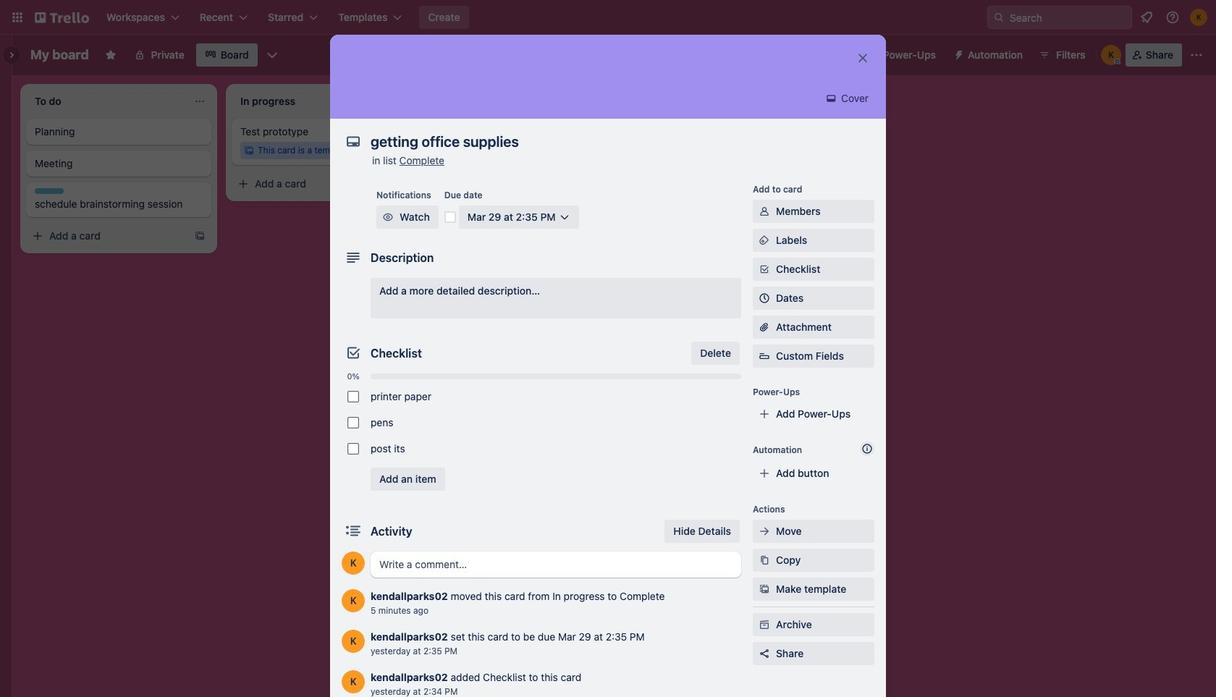 Task type: vqa. For each thing, say whether or not it's contained in the screenshot.
Write a comment text box
yes



Task type: locate. For each thing, give the bounding box(es) containing it.
0 vertical spatial kendallparks02 (kendallparks02) image
[[1190, 9, 1208, 26]]

sm image
[[948, 43, 968, 64], [824, 91, 839, 106], [381, 210, 395, 224], [757, 233, 772, 248], [757, 553, 772, 568], [757, 582, 772, 597], [757, 618, 772, 632]]

1 sm image from the top
[[757, 204, 772, 219]]

group
[[342, 384, 741, 462]]

Mark due date as complete checkbox
[[444, 211, 456, 223]]

Write a comment text field
[[371, 552, 741, 578]]

1 horizontal spatial create from template… image
[[400, 178, 411, 190]]

customize views image
[[265, 48, 279, 62]]

0 vertical spatial sm image
[[757, 204, 772, 219]]

1 vertical spatial create from template… image
[[194, 230, 206, 242]]

sm image
[[757, 204, 772, 219], [757, 524, 772, 539]]

create from template… image
[[400, 178, 411, 190], [194, 230, 206, 242]]

kendallparks02 (kendallparks02) image
[[1101, 45, 1121, 65], [342, 552, 365, 575], [342, 589, 365, 613], [342, 670, 365, 694]]

None checkbox
[[348, 391, 359, 403]]

None text field
[[363, 129, 841, 155]]

1 vertical spatial kendallparks02 (kendallparks02) image
[[342, 630, 365, 653]]

back to home image
[[35, 6, 89, 29]]

kendallparks02 (kendallparks02) image
[[1190, 9, 1208, 26], [342, 630, 365, 653]]

Board name text field
[[23, 43, 96, 67]]

1 vertical spatial sm image
[[757, 524, 772, 539]]

None checkbox
[[446, 168, 497, 185], [348, 417, 359, 429], [348, 443, 359, 455], [446, 168, 497, 185], [348, 417, 359, 429], [348, 443, 359, 455]]

0 vertical spatial create from template… image
[[400, 178, 411, 190]]

1 horizontal spatial kendallparks02 (kendallparks02) image
[[1190, 9, 1208, 26]]



Task type: describe. For each thing, give the bounding box(es) containing it.
star or unstar board image
[[105, 49, 116, 61]]

color: sky, title: "design" element
[[35, 188, 64, 194]]

0 horizontal spatial create from template… image
[[194, 230, 206, 242]]

primary element
[[0, 0, 1216, 35]]

2 sm image from the top
[[757, 524, 772, 539]]

0 horizontal spatial kendallparks02 (kendallparks02) image
[[342, 630, 365, 653]]

search image
[[993, 12, 1005, 23]]

0 notifications image
[[1138, 9, 1156, 26]]

open information menu image
[[1166, 10, 1180, 25]]

show menu image
[[1190, 48, 1204, 62]]

Search field
[[1005, 7, 1132, 28]]



